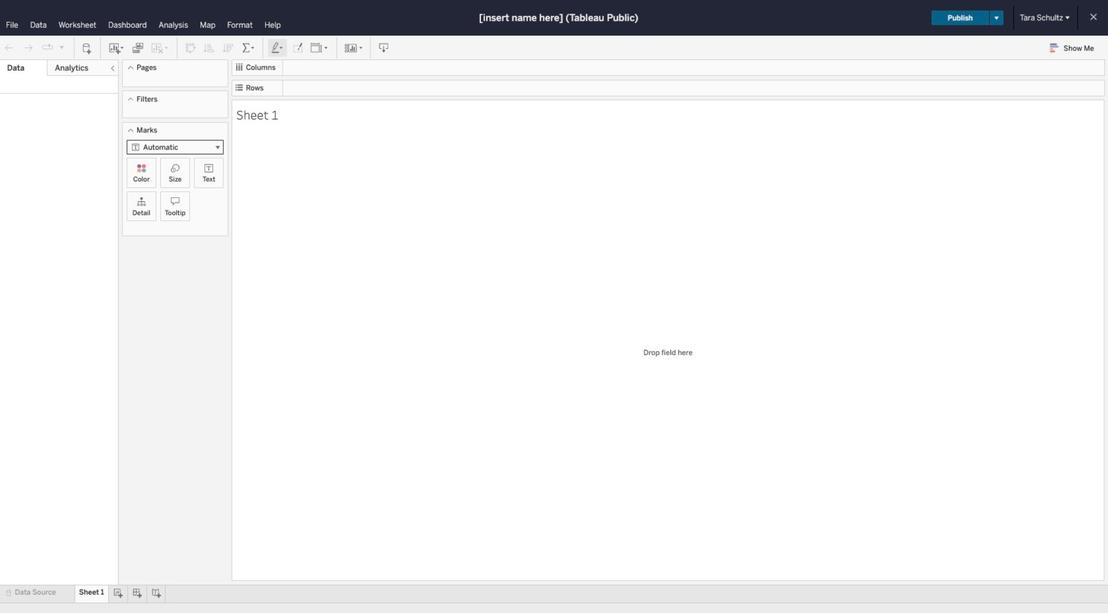 Task type: describe. For each thing, give the bounding box(es) containing it.
sort descending image
[[223, 42, 235, 54]]

new data source image
[[81, 42, 93, 54]]

show/hide cards image
[[344, 42, 363, 54]]

collapse image
[[109, 65, 116, 72]]

clear sheet image
[[151, 42, 170, 54]]

undo image
[[4, 42, 15, 54]]

highlight image
[[271, 42, 284, 54]]

1 horizontal spatial replay animation image
[[58, 44, 65, 51]]

totals image
[[242, 42, 256, 54]]

format workbook image
[[292, 42, 303, 54]]

redo image
[[23, 42, 34, 54]]



Task type: vqa. For each thing, say whether or not it's contained in the screenshot.
New Worksheet icon
yes



Task type: locate. For each thing, give the bounding box(es) containing it.
swap rows and columns image
[[185, 42, 197, 54]]

replay animation image right redo 'icon'
[[42, 42, 53, 54]]

fit image
[[311, 42, 330, 54]]

download image
[[378, 42, 390, 54]]

replay animation image
[[42, 42, 53, 54], [58, 44, 65, 51]]

sort ascending image
[[204, 42, 216, 54]]

new worksheet image
[[108, 42, 125, 54]]

replay animation image left the new data source icon
[[58, 44, 65, 51]]

duplicate image
[[132, 42, 144, 54]]

0 horizontal spatial replay animation image
[[42, 42, 53, 54]]



